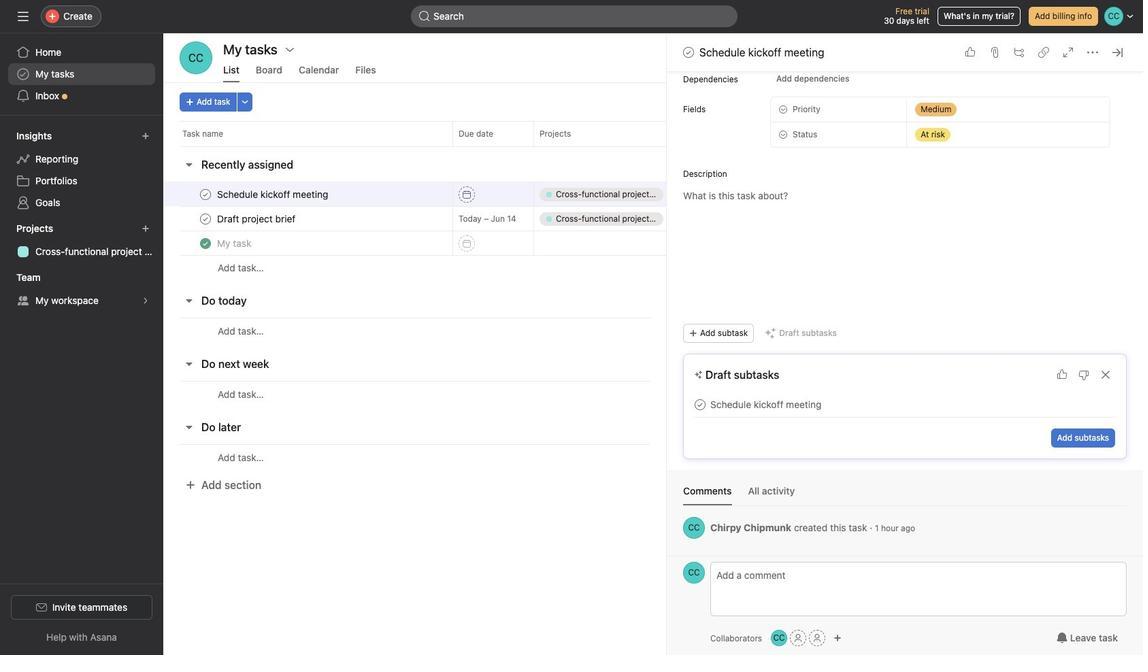 Task type: locate. For each thing, give the bounding box(es) containing it.
0 horizontal spatial mark complete image
[[197, 211, 214, 227]]

cc image
[[188, 42, 204, 74]]

task name text field up task name text box
[[214, 212, 300, 226]]

Completed checkbox
[[197, 235, 214, 252]]

1 mark complete checkbox from the top
[[197, 186, 214, 203]]

add or remove collaborators image
[[834, 634, 842, 643]]

completed image
[[197, 235, 214, 252]]

draft project brief cell
[[163, 206, 453, 231]]

0 vertical spatial task name text field
[[214, 188, 333, 201]]

1 collapse task list for this group image from the top
[[184, 159, 195, 170]]

cc image
[[688, 517, 700, 539], [688, 562, 700, 584], [774, 630, 785, 647]]

mark complete checkbox inside draft project brief cell
[[197, 211, 214, 227]]

task name text field for mark complete checkbox within schedule kickoff meeting cell
[[214, 188, 333, 201]]

2 vertical spatial collapse task list for this group image
[[184, 422, 195, 433]]

schedule kickoff meeting cell
[[163, 182, 453, 207]]

attachments: add a file to this task, schedule kickoff meeting image
[[990, 47, 1001, 58]]

mark complete checkbox for schedule kickoff meeting cell
[[197, 186, 214, 203]]

list box
[[411, 5, 738, 27]]

mark complete checkbox inside schedule kickoff meeting cell
[[197, 186, 214, 203]]

1 horizontal spatial mark complete image
[[681, 44, 697, 61]]

add subtask image
[[1014, 47, 1025, 58]]

Task name text field
[[214, 237, 256, 250]]

task name text field inside draft project brief cell
[[214, 212, 300, 226]]

2 mark complete checkbox from the top
[[197, 211, 214, 227]]

task name text field for mark complete checkbox within draft project brief cell
[[214, 212, 300, 226]]

new project or portfolio image
[[142, 225, 150, 233]]

projects element
[[0, 216, 163, 265]]

linked projects for my task cell
[[534, 231, 670, 256]]

list item
[[695, 393, 1116, 417]]

1 vertical spatial collapse task list for this group image
[[184, 359, 195, 370]]

0 vertical spatial mark complete image
[[681, 44, 697, 61]]

discard image
[[1101, 370, 1112, 381]]

isinverse image
[[419, 11, 430, 22]]

2 task name text field from the top
[[214, 212, 300, 226]]

list item inside schedule kickoff meeting dialog
[[695, 393, 1116, 417]]

1 vertical spatial task name text field
[[214, 212, 300, 226]]

0 vertical spatial collapse task list for this group image
[[184, 159, 195, 170]]

close details image
[[1112, 47, 1123, 58]]

Mark complete checkbox
[[197, 186, 214, 203], [197, 211, 214, 227]]

0 likes. click to like this task image
[[965, 47, 976, 58]]

task name text field up draft project brief cell
[[214, 188, 333, 201]]

0 vertical spatial mark complete checkbox
[[197, 186, 214, 203]]

1 vertical spatial mark complete checkbox
[[197, 211, 214, 227]]

1 vertical spatial mark complete image
[[197, 211, 214, 227]]

tab list
[[683, 484, 1127, 506]]

main content
[[667, 0, 1144, 556]]

task name text field inside schedule kickoff meeting cell
[[214, 188, 333, 201]]

row
[[163, 121, 1003, 146], [180, 146, 987, 147], [163, 182, 1003, 207], [163, 206, 1003, 231], [163, 231, 1003, 256], [163, 255, 1003, 280], [163, 318, 1003, 344], [163, 381, 1003, 407], [163, 445, 1003, 470]]

copy task link image
[[1039, 47, 1050, 58]]

tab list inside schedule kickoff meeting dialog
[[683, 484, 1127, 506]]

mark complete image
[[681, 44, 697, 61], [197, 211, 214, 227]]

more actions for this task image
[[1088, 47, 1099, 58]]

new insights image
[[142, 132, 150, 140]]

insights element
[[0, 124, 163, 216]]

schedule kickoff meeting dialog
[[667, 0, 1144, 656]]

1 task name text field from the top
[[214, 188, 333, 201]]

Task name text field
[[214, 188, 333, 201], [214, 212, 300, 226]]

3 collapse task list for this group image from the top
[[184, 422, 195, 433]]

teams element
[[0, 265, 163, 314]]

collapse task list for this group image
[[184, 159, 195, 170], [184, 359, 195, 370], [184, 422, 195, 433]]



Task type: vqa. For each thing, say whether or not it's contained in the screenshot.
Sub-goals Roll up progress from sub-goals (recommended)
no



Task type: describe. For each thing, give the bounding box(es) containing it.
1 vertical spatial cc image
[[688, 562, 700, 584]]

more actions image
[[241, 98, 249, 106]]

header recently assigned tree grid
[[163, 182, 1003, 280]]

hide sidebar image
[[18, 11, 29, 22]]

Mark complete checkbox
[[681, 44, 697, 61]]

show options image
[[284, 44, 295, 55]]

mark complete image inside draft project brief cell
[[197, 211, 214, 227]]

see details, my workspace image
[[142, 297, 150, 305]]

collapse task list for this group image
[[184, 295, 195, 306]]

mark complete image
[[197, 186, 214, 203]]

mark complete checkbox for draft project brief cell
[[197, 211, 214, 227]]

2 collapse task list for this group image from the top
[[184, 359, 195, 370]]

move tasks between sections image
[[431, 190, 439, 198]]

global element
[[0, 33, 163, 115]]

0 vertical spatial cc image
[[688, 517, 700, 539]]

2 vertical spatial cc image
[[774, 630, 785, 647]]

my task cell
[[163, 231, 453, 256]]

full screen image
[[1063, 47, 1074, 58]]



